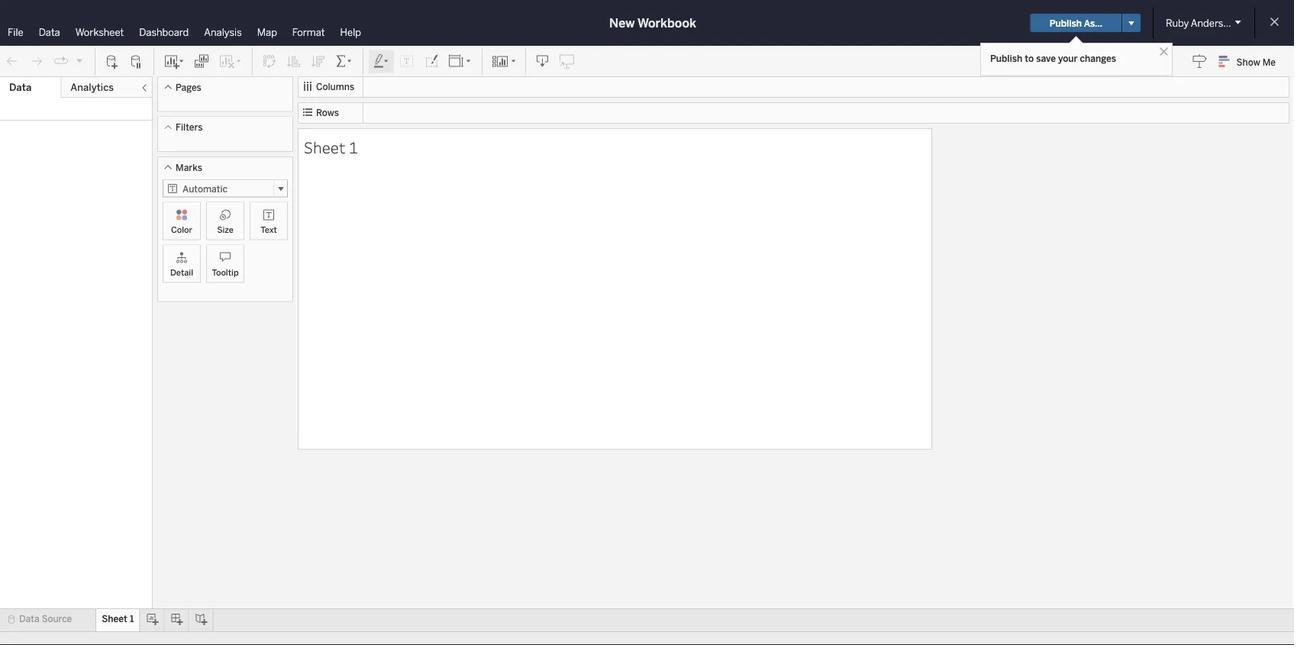 Task type: describe. For each thing, give the bounding box(es) containing it.
tooltip
[[212, 267, 239, 278]]

show me button
[[1212, 50, 1290, 73]]

filters
[[176, 122, 203, 133]]

data source
[[19, 614, 72, 625]]

new
[[609, 16, 635, 30]]

totals image
[[335, 54, 354, 69]]

analytics
[[71, 81, 114, 94]]

publish as... button
[[1031, 14, 1122, 32]]

source
[[42, 614, 72, 625]]

0 horizontal spatial 1
[[130, 614, 134, 625]]

save
[[1036, 53, 1056, 64]]

ruby
[[1166, 17, 1189, 29]]

show me
[[1237, 56, 1276, 67]]

size
[[217, 225, 234, 235]]

analysis
[[204, 26, 242, 38]]

sort ascending image
[[286, 54, 302, 69]]

color
[[171, 225, 192, 235]]

your
[[1058, 53, 1078, 64]]

ruby anderson
[[1166, 17, 1235, 29]]

format
[[292, 26, 325, 38]]

data guide image
[[1193, 53, 1208, 69]]

replay animation image
[[75, 56, 84, 65]]

duplicate image
[[194, 54, 209, 69]]

new data source image
[[105, 54, 120, 69]]

download image
[[535, 54, 551, 69]]

pause auto updates image
[[129, 54, 144, 69]]

clear sheet image
[[218, 54, 243, 69]]

undo image
[[5, 54, 20, 69]]

new workbook
[[609, 16, 696, 30]]

dashboard
[[139, 26, 189, 38]]

text
[[261, 225, 277, 235]]

collapse image
[[140, 83, 149, 92]]

show
[[1237, 56, 1261, 67]]

to
[[1025, 53, 1034, 64]]

1 horizontal spatial 1
[[349, 136, 358, 157]]

pages
[[176, 82, 201, 93]]

publish for publish as...
[[1050, 17, 1082, 28]]

columns
[[316, 81, 354, 92]]



Task type: locate. For each thing, give the bounding box(es) containing it.
highlight image
[[373, 54, 390, 69]]

publish left to
[[990, 53, 1023, 64]]

1 right source in the bottom of the page
[[130, 614, 134, 625]]

anderson
[[1191, 17, 1235, 29]]

as...
[[1084, 17, 1103, 28]]

new worksheet image
[[163, 54, 185, 69]]

1 vertical spatial sheet 1
[[102, 614, 134, 625]]

me
[[1263, 56, 1276, 67]]

worksheet
[[75, 26, 124, 38]]

replay animation image
[[53, 54, 69, 69]]

publish to save your changes
[[990, 53, 1116, 64]]

1 horizontal spatial sheet 1
[[304, 136, 358, 157]]

2 vertical spatial data
[[19, 614, 39, 625]]

1 vertical spatial data
[[9, 81, 31, 94]]

0 vertical spatial sheet
[[304, 136, 346, 157]]

detail
[[170, 267, 193, 278]]

data up replay animation image
[[39, 26, 60, 38]]

1 down columns
[[349, 136, 358, 157]]

0 vertical spatial data
[[39, 26, 60, 38]]

0 horizontal spatial sheet 1
[[102, 614, 134, 625]]

marks
[[176, 162, 202, 173]]

sheet 1 down the rows
[[304, 136, 358, 157]]

sheet 1 right source in the bottom of the page
[[102, 614, 134, 625]]

publish inside publish as... "button"
[[1050, 17, 1082, 28]]

1 vertical spatial 1
[[130, 614, 134, 625]]

help
[[340, 26, 361, 38]]

1 horizontal spatial publish
[[1050, 17, 1082, 28]]

1
[[349, 136, 358, 157], [130, 614, 134, 625]]

to use edit in desktop, save the workbook outside of personal space image
[[560, 54, 575, 69]]

0 vertical spatial 1
[[349, 136, 358, 157]]

data
[[39, 26, 60, 38], [9, 81, 31, 94], [19, 614, 39, 625]]

publish left "as..."
[[1050, 17, 1082, 28]]

data down undo image
[[9, 81, 31, 94]]

sheet
[[304, 136, 346, 157], [102, 614, 127, 625]]

sort descending image
[[311, 54, 326, 69]]

sheet down the rows
[[304, 136, 346, 157]]

1 vertical spatial sheet
[[102, 614, 127, 625]]

rows
[[316, 107, 339, 118]]

swap rows and columns image
[[262, 54, 277, 69]]

redo image
[[29, 54, 44, 69]]

map
[[257, 26, 277, 38]]

0 horizontal spatial publish
[[990, 53, 1023, 64]]

file
[[8, 26, 23, 38]]

data left source in the bottom of the page
[[19, 614, 39, 625]]

sheet right source in the bottom of the page
[[102, 614, 127, 625]]

sheet 1
[[304, 136, 358, 157], [102, 614, 134, 625]]

publish
[[1050, 17, 1082, 28], [990, 53, 1023, 64]]

show/hide cards image
[[492, 54, 516, 69]]

workbook
[[638, 16, 696, 30]]

1 vertical spatial publish
[[990, 53, 1023, 64]]

0 horizontal spatial sheet
[[102, 614, 127, 625]]

close image
[[1157, 44, 1171, 59]]

publish as...
[[1050, 17, 1103, 28]]

show labels image
[[399, 54, 415, 69]]

changes
[[1080, 53, 1116, 64]]

publish for publish to save your changes
[[990, 53, 1023, 64]]

format workbook image
[[424, 54, 439, 69]]

0 vertical spatial sheet 1
[[304, 136, 358, 157]]

1 horizontal spatial sheet
[[304, 136, 346, 157]]

fit image
[[448, 54, 473, 69]]

0 vertical spatial publish
[[1050, 17, 1082, 28]]



Task type: vqa. For each thing, say whether or not it's contained in the screenshot.
Buy Now
no



